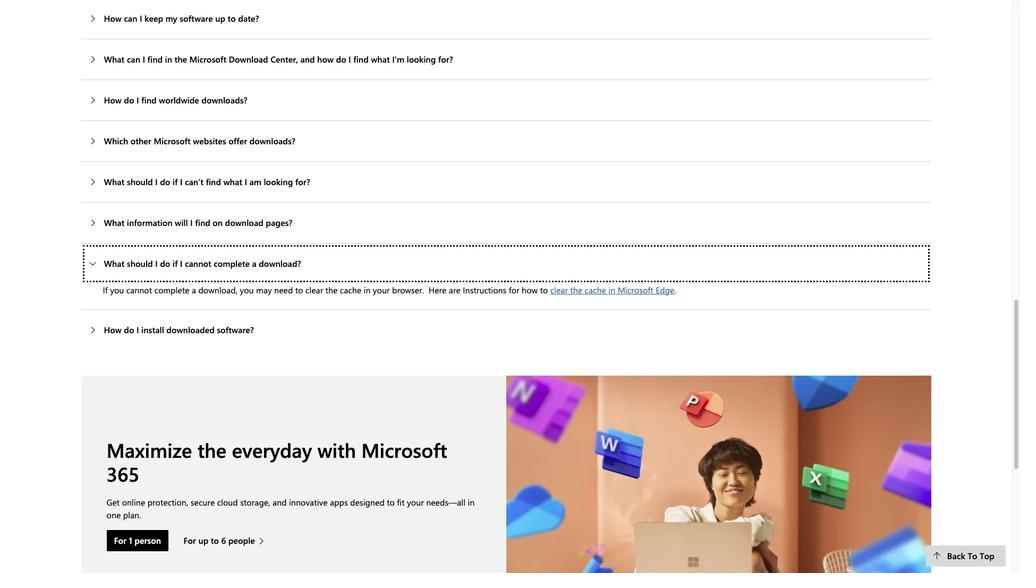 Task type: locate. For each thing, give the bounding box(es) containing it.
how inside dropdown button
[[317, 53, 334, 65]]

clear right for
[[550, 285, 568, 296]]

how for how do i find worldwide downloads?
[[104, 94, 122, 106]]

should down the information on the top left of the page
[[127, 258, 153, 269]]

download
[[229, 53, 268, 65]]

1 vertical spatial downloads?
[[250, 135, 295, 146]]

6
[[221, 536, 226, 547]]

apps
[[330, 497, 348, 509]]

1 horizontal spatial up
[[215, 13, 225, 24]]

can't
[[185, 176, 204, 187]]

1 horizontal spatial complete
[[214, 258, 250, 269]]

cannot right if at the left of page
[[126, 285, 152, 296]]

1 vertical spatial up
[[198, 536, 209, 547]]

a left download?
[[252, 258, 257, 269]]

0 vertical spatial up
[[215, 13, 225, 24]]

how inside 'dropdown button'
[[104, 325, 122, 336]]

1 vertical spatial what
[[223, 176, 242, 187]]

person
[[135, 536, 161, 547]]

0 horizontal spatial cannot
[[126, 285, 152, 296]]

what left i'm
[[371, 53, 390, 65]]

to
[[228, 13, 236, 24], [295, 285, 303, 296], [540, 285, 548, 296], [387, 497, 395, 509], [211, 536, 219, 547]]

1 vertical spatial cannot
[[126, 285, 152, 296]]

for
[[114, 536, 126, 547], [184, 536, 196, 547]]

1 horizontal spatial your
[[407, 497, 424, 509]]

1 vertical spatial looking
[[264, 176, 293, 187]]

0 horizontal spatial and
[[273, 497, 287, 509]]

should down the other
[[127, 176, 153, 187]]

0 horizontal spatial what
[[223, 176, 242, 187]]

0 horizontal spatial cache
[[340, 285, 361, 296]]

what should i do if i cannot complete a download? button
[[81, 244, 931, 284]]

3 how from the top
[[104, 325, 122, 336]]

cannot up download,
[[185, 258, 211, 269]]

1 horizontal spatial cannot
[[185, 258, 211, 269]]

how for how can i keep my software up to date?
[[104, 13, 122, 24]]

1 horizontal spatial what
[[371, 53, 390, 65]]

can for what
[[127, 53, 140, 65]]

what for what information will i find on download pages?
[[104, 217, 125, 228]]

1 horizontal spatial for?
[[438, 53, 453, 65]]

0 horizontal spatial you
[[110, 285, 124, 296]]

if inside 'dropdown button'
[[173, 176, 178, 187]]

maximize the everyday with microsoft 365
[[107, 438, 447, 487]]

up right software
[[215, 13, 225, 24]]

0 horizontal spatial for
[[114, 536, 126, 547]]

microsoft inside maximize the everyday with microsoft 365
[[362, 438, 447, 464]]

should inside what should i do if i cannot complete a download? dropdown button
[[127, 258, 153, 269]]

what left the am
[[223, 176, 242, 187]]

with
[[318, 438, 356, 464]]

looking right the am
[[264, 176, 293, 187]]

what can i find in the microsoft download center, and how do i find what i'm looking for?
[[104, 53, 453, 65]]

0 vertical spatial cannot
[[185, 258, 211, 269]]

designed
[[350, 497, 385, 509]]

keep
[[145, 13, 163, 24]]

in
[[165, 53, 172, 65], [364, 285, 371, 296], [609, 285, 616, 296], [468, 497, 475, 509]]

1 vertical spatial your
[[407, 497, 424, 509]]

your
[[373, 285, 390, 296], [407, 497, 424, 509]]

everyday
[[232, 438, 312, 464]]

find
[[147, 53, 163, 65], [353, 53, 369, 65], [141, 94, 157, 106], [206, 176, 221, 187], [195, 217, 210, 228]]

what should i do if i cannot complete a download?
[[104, 258, 301, 269]]

to left date?
[[228, 13, 236, 24]]

0 vertical spatial can
[[124, 13, 137, 24]]

0 horizontal spatial clear
[[306, 285, 323, 296]]

to left fit
[[387, 497, 395, 509]]

2 vertical spatial how
[[104, 325, 122, 336]]

1 you from the left
[[110, 285, 124, 296]]

and
[[300, 53, 315, 65], [273, 497, 287, 509]]

complete up how do i install downloaded software?
[[154, 285, 189, 296]]

0 vertical spatial a
[[252, 258, 257, 269]]

how do i find worldwide downloads?
[[104, 94, 247, 106]]

center,
[[271, 53, 298, 65]]

1 vertical spatial a
[[192, 285, 196, 296]]

should
[[127, 176, 153, 187], [127, 258, 153, 269]]

microsoft
[[189, 53, 226, 65], [154, 135, 191, 146], [618, 285, 654, 296], [362, 438, 447, 464]]

for? right i'm
[[438, 53, 453, 65]]

find inside how do i find worldwide downloads? dropdown button
[[141, 94, 157, 106]]

for
[[509, 285, 520, 296]]

how left install
[[104, 325, 122, 336]]

i inside how do i install downloaded software? 'dropdown button'
[[137, 325, 139, 336]]

1 should from the top
[[127, 176, 153, 187]]

2 for from the left
[[184, 536, 196, 547]]

downloads? right the offer
[[250, 135, 295, 146]]

for for for 1 person
[[114, 536, 126, 547]]

downloads? inside dropdown button
[[202, 94, 247, 106]]

how can i keep my software up to date? button
[[81, 0, 931, 39]]

for for for up to 6 people
[[184, 536, 196, 547]]

find right can't
[[206, 176, 221, 187]]

how right for
[[522, 285, 538, 296]]

looking
[[407, 53, 436, 65], [264, 176, 293, 187]]

3 what from the top
[[104, 217, 125, 228]]

downloads?
[[202, 94, 247, 106], [250, 135, 295, 146]]

pages?
[[266, 217, 293, 228]]

microsoft inside dropdown button
[[189, 53, 226, 65]]

for 1 person
[[114, 536, 161, 547]]

for left 6 at the bottom of page
[[184, 536, 196, 547]]

date?
[[238, 13, 259, 24]]

and inside get online protection, secure cloud storage, and innovative apps designed to fit your needs—all in one plan.
[[273, 497, 287, 509]]

1 vertical spatial should
[[127, 258, 153, 269]]

1 what from the top
[[104, 53, 125, 65]]

0 vertical spatial should
[[127, 176, 153, 187]]

0 vertical spatial and
[[300, 53, 315, 65]]

0 horizontal spatial downloads?
[[202, 94, 247, 106]]

do inside what should i do if i cannot complete a download? dropdown button
[[160, 258, 170, 269]]

1 for from the left
[[114, 536, 126, 547]]

0 horizontal spatial for?
[[295, 176, 310, 187]]

0 vertical spatial your
[[373, 285, 390, 296]]

what
[[104, 53, 125, 65], [104, 176, 125, 187], [104, 217, 125, 228], [104, 258, 125, 269]]

maximize
[[107, 438, 192, 464]]

.
[[675, 285, 677, 296]]

the inside dropdown button
[[175, 53, 187, 65]]

how for how do i install downloaded software?
[[104, 325, 122, 336]]

people
[[228, 536, 255, 547]]

do inside how do i install downloaded software? 'dropdown button'
[[124, 325, 134, 336]]

0 vertical spatial downloads?
[[202, 94, 247, 106]]

back to top
[[948, 551, 995, 562]]

for? right the am
[[295, 176, 310, 187]]

if you cannot complete a download, you may need to clear the cache in your browser.  here are instructions for how to clear the cache in microsoft edge .
[[103, 285, 677, 296]]

2 what from the top
[[104, 176, 125, 187]]

2 should from the top
[[127, 258, 153, 269]]

0 horizontal spatial how
[[317, 53, 334, 65]]

secure
[[191, 497, 215, 509]]

find left worldwide
[[141, 94, 157, 106]]

to left 6 at the bottom of page
[[211, 536, 219, 547]]

0 vertical spatial how
[[317, 53, 334, 65]]

if inside dropdown button
[[173, 258, 178, 269]]

1 vertical spatial and
[[273, 497, 287, 509]]

may
[[256, 285, 272, 296]]

here
[[429, 285, 447, 296]]

protection,
[[148, 497, 188, 509]]

a left download,
[[192, 285, 196, 296]]

up
[[215, 13, 225, 24], [198, 536, 209, 547]]

how left keep
[[104, 13, 122, 24]]

find left on
[[195, 217, 210, 228]]

1 vertical spatial how
[[104, 94, 122, 106]]

and right storage,
[[273, 497, 287, 509]]

should for what should i do if i cannot complete a download?
[[127, 258, 153, 269]]

microsoft right the other
[[154, 135, 191, 146]]

cannot
[[185, 258, 211, 269], [126, 285, 152, 296]]

if down will
[[173, 258, 178, 269]]

and right center,
[[300, 53, 315, 65]]

downloads? inside 'dropdown button'
[[250, 135, 295, 146]]

clear
[[306, 285, 323, 296], [550, 285, 568, 296]]

you left may
[[240, 285, 254, 296]]

up left 6 at the bottom of page
[[198, 536, 209, 547]]

how
[[104, 13, 122, 24], [104, 94, 122, 106], [104, 325, 122, 336]]

2 if from the top
[[173, 258, 178, 269]]

to inside get online protection, secure cloud storage, and innovative apps designed to fit your needs—all in one plan.
[[387, 497, 395, 509]]

1 horizontal spatial and
[[300, 53, 315, 65]]

for? inside dropdown button
[[438, 53, 453, 65]]

1 vertical spatial how
[[522, 285, 538, 296]]

1 how from the top
[[104, 13, 122, 24]]

0 vertical spatial looking
[[407, 53, 436, 65]]

1 horizontal spatial a
[[252, 258, 257, 269]]

looking inside dropdown button
[[407, 53, 436, 65]]

1 horizontal spatial you
[[240, 285, 254, 296]]

complete up download,
[[214, 258, 250, 269]]

software?
[[217, 325, 254, 336]]

i'm
[[392, 53, 404, 65]]

1 vertical spatial for?
[[295, 176, 310, 187]]

complete
[[214, 258, 250, 269], [154, 285, 189, 296]]

cloud
[[217, 497, 238, 509]]

i
[[140, 13, 142, 24], [143, 53, 145, 65], [349, 53, 351, 65], [137, 94, 139, 106], [155, 176, 158, 187], [180, 176, 183, 187], [245, 176, 247, 187], [190, 217, 193, 228], [155, 258, 158, 269], [180, 258, 183, 269], [137, 325, 139, 336]]

0 horizontal spatial complete
[[154, 285, 189, 296]]

how up which
[[104, 94, 122, 106]]

2 cache from the left
[[585, 285, 606, 296]]

1
[[129, 536, 132, 547]]

microsoft left edge
[[618, 285, 654, 296]]

how
[[317, 53, 334, 65], [522, 285, 538, 296]]

do inside what should i do if i can't find what i am looking for? 'dropdown button'
[[160, 176, 170, 187]]

cache
[[340, 285, 361, 296], [585, 285, 606, 296]]

0 vertical spatial how
[[104, 13, 122, 24]]

0 vertical spatial what
[[371, 53, 390, 65]]

for left '1'
[[114, 536, 126, 547]]

1 vertical spatial can
[[127, 53, 140, 65]]

you right if at the left of page
[[110, 285, 124, 296]]

1 horizontal spatial cache
[[585, 285, 606, 296]]

information
[[127, 217, 173, 228]]

and inside dropdown button
[[300, 53, 315, 65]]

2 how from the top
[[104, 94, 122, 106]]

the
[[175, 53, 187, 65], [326, 285, 338, 296], [570, 285, 583, 296], [198, 438, 227, 464]]

0 horizontal spatial looking
[[264, 176, 293, 187]]

0 vertical spatial for?
[[438, 53, 453, 65]]

what can i find in the microsoft download center, and how do i find what i'm looking for? button
[[81, 39, 931, 80]]

what inside 'dropdown button'
[[104, 176, 125, 187]]

i inside how do i find worldwide downloads? dropdown button
[[137, 94, 139, 106]]

if left can't
[[173, 176, 178, 187]]

1 horizontal spatial for
[[184, 536, 196, 547]]

0 vertical spatial if
[[173, 176, 178, 187]]

you
[[110, 285, 124, 296], [240, 285, 254, 296]]

how right center,
[[317, 53, 334, 65]]

to
[[968, 551, 978, 562]]

microsoft left download
[[189, 53, 226, 65]]

looking right i'm
[[407, 53, 436, 65]]

microsoft up fit
[[362, 438, 447, 464]]

for?
[[438, 53, 453, 65], [295, 176, 310, 187]]

clear right 'need'
[[306, 285, 323, 296]]

1 horizontal spatial looking
[[407, 53, 436, 65]]

0 vertical spatial complete
[[214, 258, 250, 269]]

if
[[173, 176, 178, 187], [173, 258, 178, 269]]

1 horizontal spatial clear
[[550, 285, 568, 296]]

how do i install downloaded software?
[[104, 325, 254, 336]]

1 if from the top
[[173, 176, 178, 187]]

0 horizontal spatial a
[[192, 285, 196, 296]]

should inside what should i do if i can't find what i am looking for? 'dropdown button'
[[127, 176, 153, 187]]

4 what from the top
[[104, 258, 125, 269]]

how do i find worldwide downloads? button
[[81, 80, 931, 120]]

do
[[336, 53, 346, 65], [124, 94, 134, 106], [160, 176, 170, 187], [160, 258, 170, 269], [124, 325, 134, 336]]

downloads? up the offer
[[202, 94, 247, 106]]

2 you from the left
[[240, 285, 254, 296]]

1 vertical spatial if
[[173, 258, 178, 269]]

a young woman works on a surface laptop while microsoft 365 app icons whirl around her head. image
[[506, 376, 931, 574]]

1 horizontal spatial downloads?
[[250, 135, 295, 146]]

find down keep
[[147, 53, 163, 65]]



Task type: describe. For each thing, give the bounding box(es) containing it.
find left i'm
[[353, 53, 369, 65]]

for up to 6 people
[[184, 536, 255, 547]]

are
[[449, 285, 461, 296]]

what information will i find on download pages? button
[[81, 203, 931, 243]]

will
[[175, 217, 188, 228]]

what inside dropdown button
[[371, 53, 390, 65]]

what information will i find on download pages?
[[104, 217, 293, 228]]

do inside how do i find worldwide downloads? dropdown button
[[124, 94, 134, 106]]

a inside what should i do if i cannot complete a download? dropdown button
[[252, 258, 257, 269]]

1 cache from the left
[[340, 285, 361, 296]]

for up to 6 people link
[[184, 531, 269, 552]]

storage,
[[240, 497, 270, 509]]

my
[[166, 13, 177, 24]]

innovative
[[289, 497, 328, 509]]

to right for
[[540, 285, 548, 296]]

what inside 'dropdown button'
[[223, 176, 242, 187]]

on
[[213, 217, 223, 228]]

find inside what information will i find on download pages? dropdown button
[[195, 217, 210, 228]]

to inside dropdown button
[[228, 13, 236, 24]]

install
[[141, 325, 164, 336]]

websites
[[193, 135, 226, 146]]

software
[[180, 13, 213, 24]]

looking inside 'dropdown button'
[[264, 176, 293, 187]]

get
[[107, 497, 120, 509]]

i inside how can i keep my software up to date? dropdown button
[[140, 13, 142, 24]]

1 clear from the left
[[306, 285, 323, 296]]

do inside what can i find in the microsoft download center, and how do i find what i'm looking for? dropdown button
[[336, 53, 346, 65]]

one
[[107, 510, 121, 521]]

what for what can i find in the microsoft download center, and how do i find what i'm looking for?
[[104, 53, 125, 65]]

worldwide
[[159, 94, 199, 106]]

if for can't
[[173, 176, 178, 187]]

can for how
[[124, 13, 137, 24]]

other
[[131, 135, 151, 146]]

back to top link
[[927, 546, 1006, 568]]

need
[[274, 285, 293, 296]]

for 1 person link
[[107, 531, 169, 552]]

downloaded
[[166, 325, 215, 336]]

edge
[[656, 285, 675, 296]]

what for what should i do if i cannot complete a download?
[[104, 258, 125, 269]]

in inside dropdown button
[[165, 53, 172, 65]]

which
[[104, 135, 128, 146]]

download,
[[198, 285, 238, 296]]

how can i keep my software up to date?
[[104, 13, 259, 24]]

for? inside 'dropdown button'
[[295, 176, 310, 187]]

am
[[250, 176, 261, 187]]

the inside maximize the everyday with microsoft 365
[[198, 438, 227, 464]]

0 horizontal spatial up
[[198, 536, 209, 547]]

needs—all
[[426, 497, 466, 509]]

1 vertical spatial complete
[[154, 285, 189, 296]]

plan.
[[123, 510, 141, 521]]

what for what should i do if i can't find what i am looking for?
[[104, 176, 125, 187]]

1 horizontal spatial how
[[522, 285, 538, 296]]

offer
[[229, 135, 247, 146]]

downloads? for how do i find worldwide downloads?
[[202, 94, 247, 106]]

what should i do if i can't find what i am looking for? button
[[81, 162, 931, 202]]

which other microsoft websites offer downloads? button
[[81, 121, 931, 161]]

0 horizontal spatial your
[[373, 285, 390, 296]]

back
[[948, 551, 966, 562]]

download?
[[259, 258, 301, 269]]

what should i do if i can't find what i am looking for?
[[104, 176, 310, 187]]

in inside get online protection, secure cloud storage, and innovative apps designed to fit your needs—all in one plan.
[[468, 497, 475, 509]]

to right 'need'
[[295, 285, 303, 296]]

find inside what should i do if i can't find what i am looking for? 'dropdown button'
[[206, 176, 221, 187]]

microsoft inside 'dropdown button'
[[154, 135, 191, 146]]

online
[[122, 497, 145, 509]]

get online protection, secure cloud storage, and innovative apps designed to fit your needs—all in one plan.
[[107, 497, 475, 521]]

your inside get online protection, secure cloud storage, and innovative apps designed to fit your needs—all in one plan.
[[407, 497, 424, 509]]

should for what should i do if i can't find what i am looking for?
[[127, 176, 153, 187]]

top
[[980, 551, 995, 562]]

clear the cache in microsoft edge link
[[550, 285, 675, 296]]

i inside what information will i find on download pages? dropdown button
[[190, 217, 193, 228]]

download
[[225, 217, 264, 228]]

365
[[107, 461, 139, 487]]

fit
[[397, 497, 405, 509]]

how do i install downloaded software? button
[[81, 310, 931, 351]]

which other microsoft websites offer downloads?
[[104, 135, 295, 146]]

downloads? for which other microsoft websites offer downloads?
[[250, 135, 295, 146]]

2 clear from the left
[[550, 285, 568, 296]]

if
[[103, 285, 108, 296]]

cannot inside dropdown button
[[185, 258, 211, 269]]

complete inside dropdown button
[[214, 258, 250, 269]]

up inside dropdown button
[[215, 13, 225, 24]]

if for cannot
[[173, 258, 178, 269]]

instructions
[[463, 285, 507, 296]]



Task type: vqa. For each thing, say whether or not it's contained in the screenshot.
1
yes



